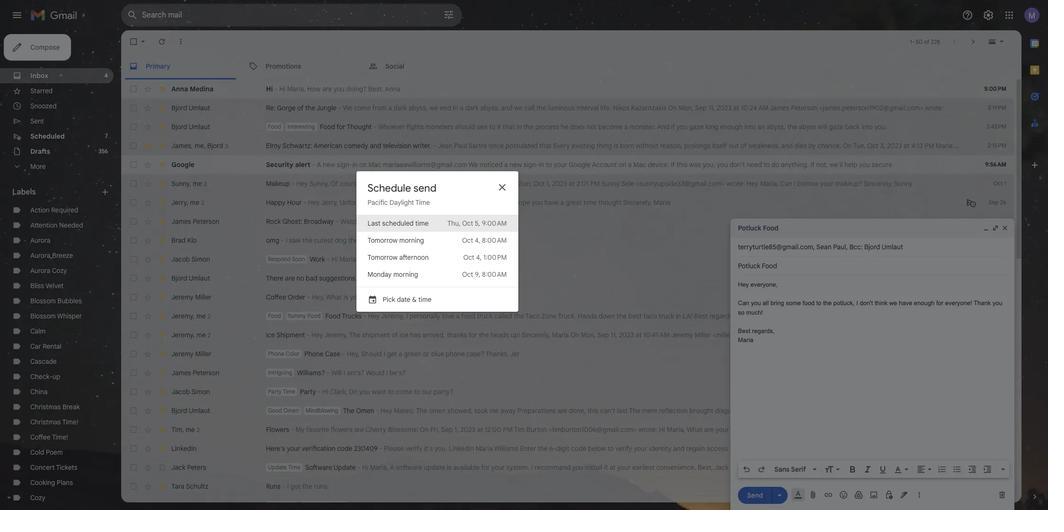 Task type: describe. For each thing, give the bounding box(es) containing it.
0 horizontal spatial from
[[372, 104, 386, 112]]

12 row from the top
[[121, 288, 1014, 307]]

tomorrow afternoon
[[368, 253, 429, 262]]

4, for 1:00 pm
[[476, 253, 482, 262]]

18 row from the top
[[121, 401, 1014, 420]]

the left 6-
[[538, 445, 548, 453]]

no
[[739, 407, 747, 415]]

your down not,
[[820, 179, 834, 188]]

0 horizontal spatial this
[[588, 407, 599, 415]]

2 if from the left
[[811, 160, 815, 169]]

oct left the 1
[[993, 180, 1003, 187]]

food down re: at the top of the page
[[268, 123, 281, 130]]

0 vertical spatial come
[[354, 104, 371, 112]]

0 vertical spatial pm
[[925, 142, 934, 150]]

paul
[[454, 142, 467, 150]]

long
[[705, 123, 718, 131]]

is left next
[[845, 426, 850, 434]]

2 happy from the left
[[473, 198, 492, 207]]

2 jacob simon from the top
[[171, 388, 210, 396]]

makeup?
[[835, 179, 862, 188]]

promotions
[[266, 62, 301, 70]]

0 vertical spatial cozy
[[52, 267, 67, 275]]

bliss velvet link
[[30, 282, 64, 290]]

for right thanks at the bottom
[[855, 445, 864, 453]]

row containing jack peters
[[121, 458, 1014, 477]]

1 vertical spatial that
[[539, 142, 552, 150]]

- left my
[[291, 426, 294, 434]]

7
[[105, 133, 108, 140]]

social tab
[[361, 53, 480, 80]]

hey for the omen - hey mateo, the omen showed, took me away preparations are done, this can't last the mere reflection brought disgust no ordeal to conquer, this firm slit it sheds upon the floor, dripping into a
[[381, 407, 392, 415]]

bjord for food for thought
[[171, 123, 187, 131]]

1 horizontal spatial phone
[[304, 350, 324, 358]]

i down schedule
[[384, 198, 385, 207]]

5:00 pm
[[984, 85, 1006, 92]]

menu item containing last scheduled time
[[356, 215, 518, 232]]

1 verify from the left
[[406, 445, 422, 453]]

main menu image
[[11, 9, 23, 21]]

17 important according to google magic. switch from the top
[[157, 425, 167, 435]]

0 horizontal spatial not
[[398, 198, 408, 207]]

- right again
[[441, 501, 444, 510]]

<james.peterson1902@gmail.com>
[[819, 104, 923, 112]]

1 bad from the left
[[306, 274, 317, 283]]

1 umlaut from the top
[[189, 104, 210, 112]]

1 vertical spatial a
[[390, 463, 394, 472]]

2 jeremy miller from the top
[[171, 350, 212, 358]]

order?
[[386, 293, 406, 302]]

1 horizontal spatial update
[[334, 463, 356, 472]]

on left "fri,"
[[420, 426, 429, 434]]

time for hi maria, a software update is available for your system. i recommend you install it at your earliest convenience. best, jack
[[288, 464, 300, 471]]

1 horizontal spatial from
[[502, 501, 516, 510]]

a right get
[[399, 350, 402, 358]]

a right have
[[560, 198, 564, 207]]

promotions tab
[[241, 53, 360, 80]]

last
[[368, 219, 380, 227]]

the left floor,
[[884, 407, 894, 415]]

jeremy, for the
[[324, 331, 348, 339]]

- right shipment
[[307, 331, 310, 339]]

the right last
[[629, 407, 640, 415]]

case?
[[466, 350, 484, 358]]

oct left "9,"
[[462, 270, 473, 279]]

1 horizontal spatial this
[[677, 160, 688, 169]]

on up if
[[668, 104, 677, 112]]

schedule
[[368, 182, 411, 194]]

aurora breeze link
[[30, 251, 73, 260]]

to right see at the top of the page
[[489, 123, 495, 131]]

aug for aug 29
[[989, 483, 999, 490]]

4:13
[[911, 142, 923, 150]]

2 13 from the top
[[1001, 237, 1006, 244]]

2023 right 3,
[[887, 142, 902, 150]]

0 horizontal spatial pm
[[503, 426, 513, 434]]

of right the out
[[740, 142, 747, 150]]

11, for 10:24
[[708, 104, 715, 112]]

aug 29
[[989, 483, 1006, 490]]

cold poem
[[30, 448, 63, 457]]

to left the do
[[764, 160, 770, 169]]

winter
[[385, 501, 405, 510]]

party inside party time party - hi clark, do you want to come to our party?
[[268, 388, 282, 395]]

got
[[290, 482, 301, 491]]

1 mac from the left
[[368, 160, 381, 169]]

aurora for aurora link
[[30, 236, 50, 245]]

9 cell from the top
[[980, 501, 1014, 510]]

- right software
[[357, 463, 360, 472]]

the right has
[[855, 331, 865, 339]]

of left the ice at the bottom left
[[392, 331, 398, 339]]

dies
[[794, 142, 807, 150]]

abode
[[709, 501, 729, 510]]

makeup
[[266, 179, 290, 188]]

2 simon from the top
[[191, 388, 210, 396]]

breeze
[[52, 251, 73, 260]]

maria, down the 'please'
[[370, 463, 388, 472]]

coffee time!
[[30, 433, 68, 442]]

bjord for we entered winter once again
[[171, 501, 187, 510]]

maria up <millerjeremy500@gmail.com> at the right bottom
[[736, 312, 753, 320]]

jacob up oct 9, 8:00 am
[[486, 255, 505, 264]]

ice
[[266, 331, 275, 339]]

2 vertical spatial time
[[418, 295, 432, 304]]

monday
[[368, 270, 392, 279]]

hi - hi maria, how are you doing? best, anna
[[266, 85, 400, 93]]

rock ghost: broadway - watch the hit movie now on the stage!
[[266, 217, 455, 226]]

0 vertical spatial back
[[845, 123, 860, 131]]

your left coffee
[[350, 293, 363, 302]]

i left know
[[782, 426, 784, 434]]

tab list inside "main content"
[[121, 53, 1022, 80]]

2 for ice shipment
[[208, 332, 211, 339]]

soon
[[292, 256, 305, 263]]

schedule send
[[368, 182, 436, 194]]

2 borrow from the left
[[797, 179, 819, 188]]

main content containing primary
[[121, 30, 1031, 510]]

last scheduled time
[[368, 219, 429, 227]]

maria down truck.
[[552, 331, 569, 339]]

0 horizontal spatial into
[[744, 123, 756, 131]]

coffee for coffee order - hey, what is your coffee order? regards, jeremy
[[266, 293, 286, 302]]

tomorrow for tomorrow afternoon
[[368, 253, 398, 262]]

1 horizontal spatial on
[[416, 217, 423, 226]]

1 sign- from the left
[[337, 160, 352, 169]]

0 vertical spatial williams
[[954, 142, 979, 150]]

omen for the
[[356, 407, 374, 415]]

2 james peterson from the top
[[171, 369, 219, 377]]

compose button
[[4, 34, 71, 61]]

you right help
[[859, 160, 870, 169]]

to right below at the bottom of page
[[608, 445, 614, 453]]

food up ice
[[268, 312, 281, 320]]

0 vertical spatial what
[[326, 293, 342, 302]]

food up the american
[[320, 123, 335, 131]]

hands
[[578, 312, 597, 320]]

2 jack from the left
[[714, 463, 728, 472]]

1 code from the left
[[337, 445, 352, 453]]

1 sep 13 from the top
[[990, 218, 1006, 225]]

oct left 5,
[[462, 219, 473, 227]]

do
[[771, 160, 779, 169]]

1 horizontal spatial what
[[687, 426, 703, 434]]

i left get
[[384, 350, 385, 358]]

2 google from the left
[[569, 160, 590, 169]]

0 horizontal spatial that
[[503, 123, 515, 131]]

2 vertical spatial am
[[660, 331, 670, 339]]

2 horizontal spatial sincerely,
[[864, 179, 893, 188]]

helping
[[866, 445, 888, 453]]

keep
[[898, 445, 913, 453]]

15 important according to google magic. switch from the top
[[157, 387, 167, 397]]

0 horizontal spatial tim
[[171, 425, 182, 434]]

monsters
[[425, 123, 453, 131]]

can
[[780, 179, 792, 188]]

jacob up tim , me 2
[[171, 388, 190, 396]]

maria, down reflection
[[667, 426, 685, 434]]

- right case
[[342, 350, 345, 358]]

runs - i got the runs.
[[266, 482, 329, 491]]

3:19 pm
[[988, 104, 1006, 111]]

2 horizontal spatial on
[[619, 160, 626, 169]]

1 horizontal spatial now
[[746, 501, 759, 510]]

1 vertical spatial regards,
[[709, 312, 734, 320]]

29
[[1000, 483, 1006, 490]]

the left hit in the top left of the page
[[361, 217, 371, 226]]

sep 12 for just bad ideas
[[990, 275, 1006, 282]]

- left the will
[[327, 369, 330, 377]]

check-
[[30, 373, 52, 381]]

0 horizontal spatial it
[[460, 198, 463, 207]]

christmas for christmas break
[[30, 403, 61, 411]]

showed,
[[448, 407, 473, 415]]

0 vertical spatial peterson
[[791, 104, 818, 112]]

cooking
[[30, 479, 55, 487]]

your right the access
[[737, 445, 751, 453]]

0 horizontal spatial sincerely,
[[522, 331, 550, 339]]

11 important according to google magic. switch from the top
[[157, 311, 167, 321]]

and left "dies"
[[781, 142, 793, 150]]

1 simon from the top
[[191, 255, 210, 264]]

sep 12 for work
[[990, 256, 1006, 263]]

1 horizontal spatial abyss,
[[480, 104, 499, 112]]

0 vertical spatial not
[[587, 123, 597, 131]]

0 horizontal spatial once
[[407, 501, 422, 510]]

television
[[383, 142, 411, 150]]

respond
[[268, 256, 291, 263]]

oct left 3,
[[867, 142, 878, 150]]

2 horizontal spatial this
[[805, 407, 816, 415]]

row containing tara schultz
[[121, 477, 1014, 496]]

2 vertical spatial peterson
[[193, 369, 219, 377]]

2 vertical spatial hey,
[[347, 350, 360, 358]]

elroy
[[266, 142, 281, 150]]

23 row from the top
[[121, 496, 1014, 510]]

time for hi clark, do you want to come to our party?
[[283, 388, 295, 395]]

floor,
[[896, 407, 911, 415]]

cascade link
[[30, 357, 57, 366]]

and left "onwards"
[[760, 501, 772, 510]]

- right hour
[[303, 198, 306, 207]]

1 vertical spatial come
[[396, 388, 412, 396]]

the left lid
[[570, 501, 580, 510]]

11 row from the top
[[121, 269, 1014, 288]]

1 anna from the left
[[171, 85, 188, 93]]

6 important according to google magic. switch from the top
[[157, 217, 167, 226]]

row containing brad klo
[[121, 231, 1014, 250]]

bliss velvet
[[30, 282, 64, 290]]

fights
[[407, 123, 424, 131]]

14 row from the top
[[121, 326, 1014, 345]]

case
[[325, 350, 340, 358]]

13 row from the top
[[121, 307, 1014, 326]]

18 important according to google magic. switch from the top
[[157, 444, 167, 453]]

2023 up have
[[552, 179, 567, 188]]

aurora for aurora cozy
[[30, 267, 50, 275]]

in right "end" at the top of page
[[453, 104, 458, 112]]

2 dark from the left
[[465, 104, 479, 112]]

1 vertical spatial best
[[694, 312, 708, 320]]

anything.
[[781, 160, 809, 169]]

1 vertical spatial we
[[469, 160, 478, 169]]

1
[[1004, 180, 1006, 187]]

cooking plans
[[30, 479, 73, 487]]

coffee order - hey, what is your coffee order? regards, jeremy
[[266, 293, 457, 302]]

2 anna from the left
[[385, 85, 400, 93]]

12:00
[[485, 426, 501, 434]]

action
[[30, 206, 50, 214]]

your left "earliest"
[[617, 463, 631, 472]]

for right available
[[481, 463, 490, 472]]

0 horizontal spatial hey,
[[312, 293, 325, 302]]

2 horizontal spatial it
[[604, 463, 608, 472]]

is right update
[[447, 463, 452, 472]]

oct down the oct 4, 8:00 am
[[463, 253, 474, 262]]

morning for monday morning
[[393, 270, 418, 279]]

in up postulated
[[517, 123, 522, 131]]

stage!
[[437, 217, 455, 226]]

by
[[809, 142, 816, 150]]

1 if from the left
[[671, 160, 675, 169]]

heads
[[491, 331, 509, 339]]

0 vertical spatial away
[[500, 407, 516, 415]]

you left doing?
[[334, 85, 345, 93]]

1 favorite from the left
[[306, 426, 329, 434]]

bjord umlaut for we entered winter once again
[[171, 501, 210, 510]]

i left got
[[287, 482, 289, 491]]

1 horizontal spatial you.
[[874, 123, 887, 131]]

a right become on the top of page
[[624, 123, 628, 131]]

end
[[440, 104, 451, 112]]

at right install
[[610, 463, 616, 472]]

the down trucks
[[349, 331, 360, 339]]

are down brought
[[704, 426, 714, 434]]

your right know
[[803, 426, 816, 434]]

2 mac from the left
[[633, 160, 646, 169]]

jeremy, for i
[[381, 312, 404, 320]]

2 important according to google magic. switch from the top
[[157, 122, 167, 132]]

2 we from the left
[[514, 104, 523, 112]]

important mainly because you often read messages with this label. switch
[[157, 141, 167, 151]]

your right "here's"
[[287, 445, 300, 453]]

you right do
[[359, 388, 370, 396]]

2 horizontal spatial abyss,
[[766, 123, 786, 131]]

am for james
[[758, 104, 768, 112]]

i right can
[[794, 179, 796, 188]]

at left 4:13
[[904, 142, 910, 150]]

hey left sunny,
[[296, 179, 308, 188]]

when
[[359, 255, 377, 264]]

just bad ideas
[[367, 274, 411, 283]]

maria down 12:00
[[476, 445, 493, 453]]

we'll
[[830, 160, 843, 169]]

0 horizontal spatial best
[[448, 179, 462, 188]]

0 horizontal spatial cozy
[[30, 494, 45, 502]]

0 horizontal spatial on
[[359, 160, 367, 169]]

0 horizontal spatial you.
[[435, 445, 447, 453]]

know
[[785, 426, 801, 434]]

2 vertical spatial best,
[[698, 463, 713, 472]]

0 vertical spatial we
[[343, 104, 352, 112]]

labels navigation
[[0, 30, 121, 510]]

3 row from the top
[[121, 117, 1014, 136]]

2 bad from the left
[[382, 274, 393, 283]]

advanced search options image
[[439, 5, 458, 24]]

2 sign- from the left
[[524, 160, 539, 169]]

blue
[[431, 350, 444, 358]]

the left the omen
[[416, 407, 427, 415]]

you left have
[[532, 198, 543, 207]]

0 vertical spatial a
[[317, 160, 321, 169]]

in down "comedy"
[[352, 160, 358, 169]]

2 row from the top
[[121, 98, 1014, 117]]

not,
[[816, 160, 828, 169]]

2023 left 11:11
[[803, 312, 818, 320]]

dog
[[335, 236, 347, 245]]

the down do
[[343, 407, 354, 415]]

2 230409 from the left
[[807, 445, 831, 453]]

slit
[[831, 407, 840, 415]]

into for it
[[939, 407, 951, 415]]

gorge
[[277, 104, 296, 112]]

the right saw
[[302, 236, 312, 245]]

intriguing williams? - will i am's? would i be's?
[[268, 369, 406, 377]]

on down truck.
[[570, 331, 579, 339]]

again
[[423, 501, 440, 510]]

11
[[1002, 293, 1006, 301]]

row containing jerry
[[121, 193, 1014, 212]]

1 horizontal spatial away
[[638, 501, 654, 510]]

attention needed link
[[30, 221, 83, 230]]

0 horizontal spatial abyss,
[[409, 104, 428, 112]]

trucks
[[342, 312, 362, 320]]

2 vertical spatial we
[[350, 501, 359, 510]]

0 horizontal spatial will
[[387, 198, 397, 207]]

2 linkedin from the left
[[449, 445, 474, 453]]

schedule send heading
[[368, 182, 436, 194]]

1 horizontal spatial tim
[[514, 426, 525, 434]]

row containing google
[[121, 155, 1014, 174]]

umlaut for food for thought
[[189, 123, 210, 131]]

refresh image
[[157, 37, 167, 46]]

time inside "main content"
[[583, 198, 597, 207]]

1 horizontal spatial will
[[818, 123, 827, 131]]

am for jeremy
[[840, 312, 850, 320]]

your right keep
[[914, 445, 928, 453]]

movie
[[382, 217, 400, 226]]

and right year
[[882, 426, 893, 434]]

omen for good
[[283, 407, 299, 414]]

coffin
[[669, 501, 686, 510]]

2 inside jerry , me 2
[[201, 199, 204, 206]]

6 cell from the top
[[980, 406, 1014, 416]]

1 horizontal spatial party
[[300, 388, 316, 396]]

aurora for aurora breeze
[[30, 251, 50, 260]]

i right system.
[[531, 463, 533, 472]]

1 vertical spatial 1,
[[454, 426, 459, 434]]

you left install
[[572, 463, 583, 472]]

maria right 4:13
[[936, 142, 953, 150]]

and left regain
[[673, 445, 685, 453]]

doing?
[[346, 85, 367, 93]]

primary
[[146, 62, 170, 70]]

to left our
[[414, 388, 420, 396]]

2 vertical spatial mon,
[[581, 331, 596, 339]]

day
[[378, 236, 389, 245]]

bliss
[[30, 282, 44, 290]]

hi left clark, in the left bottom of the page
[[322, 388, 329, 396]]

anna medina
[[171, 85, 214, 93]]

toggle split pane mode image
[[987, 37, 997, 46]]

cell for 2nd 'important according to google magic.' switch from the bottom
[[980, 425, 1014, 435]]

to down process
[[546, 160, 552, 169]]

2 shipment from the left
[[867, 331, 895, 339]]

is up trucks
[[344, 293, 348, 302]]

how
[[307, 85, 321, 93]]

saw
[[289, 236, 301, 245]]

important because you marked it as important. switch for bjord
[[157, 501, 167, 510]]

bjord for just bad ideas
[[171, 274, 187, 283]]

runs.
[[314, 482, 329, 491]]

maria up hour.
[[490, 179, 507, 188]]

2 truck from the left
[[659, 312, 674, 320]]

1 borrow from the left
[[388, 179, 409, 188]]

1 vertical spatial peterson
[[193, 217, 219, 226]]

mon, for kazantzakis
[[679, 104, 693, 112]]

3 linkedin from the left
[[752, 445, 778, 453]]

update inside update time software update - hi maria, a software update is available for your system. i recommend you install it at your earliest convenience. best, jack
[[268, 464, 287, 471]]

time! for christmas time!
[[62, 418, 78, 427]]

2 sep 13 from the top
[[990, 237, 1006, 244]]

10 important according to google magic. switch from the top
[[157, 293, 167, 302]]

at left the 10:41 on the right of the page
[[636, 331, 642, 339]]

aug for aug 30
[[988, 464, 998, 471]]

1:00 pm
[[483, 253, 507, 262]]

2 vertical spatial 11,
[[611, 331, 617, 339]]

oct down thu, oct 5, 9:00 am
[[462, 236, 473, 245]]

bjord umlaut for food for thought
[[171, 123, 210, 131]]

and left call
[[501, 104, 512, 112]]

limbs
[[598, 501, 614, 510]]

unfortunately,
[[340, 198, 382, 207]]

1 horizontal spatial 1,
[[546, 179, 550, 188]]



Task type: vqa. For each thing, say whether or not it's contained in the screenshot.
Phone
yes



Task type: locate. For each thing, give the bounding box(es) containing it.
2 aurora from the top
[[30, 251, 50, 260]]

and
[[657, 123, 669, 131]]

weakness,
[[748, 142, 780, 150]]

blossom bubbles link
[[30, 297, 82, 305]]

anna left medina
[[171, 85, 188, 93]]

0 horizontal spatial mon,
[[581, 331, 596, 339]]

2 horizontal spatial linkedin
[[752, 445, 778, 453]]

rental
[[43, 342, 61, 351]]

now right movie
[[402, 217, 414, 226]]

older image
[[969, 37, 978, 46]]

dark
[[394, 104, 407, 112], [465, 104, 479, 112]]

16 important according to google magic. switch from the top
[[157, 406, 167, 416]]

1 sep 12 from the top
[[990, 256, 1006, 263]]

side
[[621, 179, 634, 188]]

bjord up tim , me 2
[[171, 407, 187, 415]]

christmas for christmas time!
[[30, 418, 61, 427]]

important according to google magic. switch
[[157, 84, 167, 94], [157, 122, 167, 132], [157, 160, 167, 169], [157, 179, 167, 188], [157, 198, 167, 207], [157, 217, 167, 226], [157, 236, 167, 245], [157, 255, 167, 264], [157, 274, 167, 283], [157, 293, 167, 302], [157, 311, 167, 321], [157, 330, 167, 340], [157, 349, 167, 359], [157, 368, 167, 378], [157, 387, 167, 397], [157, 406, 167, 416], [157, 425, 167, 435], [157, 444, 167, 453]]

0 vertical spatial 8:00 am
[[482, 236, 507, 245]]

15 row from the top
[[121, 345, 1014, 364]]

1 jeremy , me 2 from the top
[[171, 312, 211, 320]]

0 vertical spatial best,
[[368, 85, 384, 93]]

1 vertical spatial sep 13
[[990, 237, 1006, 244]]

2 for makeup
[[204, 180, 207, 187]]

to left work?
[[442, 255, 449, 264]]

here's your verification code 230409 - please verify it's you. linkedin maria williams enter the 6-digit code below to verify your identity and regain access to your linkedin account. 230409 thanks for helping us keep your account
[[266, 445, 954, 453]]

cell for 14th 'important according to google magic.' switch
[[980, 368, 1014, 378]]

2 horizontal spatial sunny
[[894, 179, 913, 188]]

sep 26
[[989, 199, 1006, 206]]

None search field
[[121, 4, 462, 27]]

7 cell from the top
[[980, 425, 1014, 435]]

important mainly because it was sent directly to you. switch
[[157, 103, 167, 113]]

row containing linkedin
[[121, 439, 1014, 458]]

row containing sunny
[[121, 174, 1014, 193]]

cell for seventh 'important according to google magic.' switch from the bottom
[[980, 330, 1014, 340]]

sent link
[[30, 117, 44, 125]]

22 row from the top
[[121, 477, 1014, 496]]

that left every
[[539, 142, 552, 150]]

4 bjord umlaut from the top
[[171, 407, 210, 415]]

scheduled
[[30, 132, 65, 141]]

should
[[455, 123, 475, 131]]

bjord umlaut down tara schultz
[[171, 501, 210, 510]]

1 horizontal spatial coffee
[[266, 293, 286, 302]]

1 bjord umlaut from the top
[[171, 104, 210, 112]]

- up re: at the top of the page
[[274, 85, 278, 93]]

to right ordeal at the bottom right of page
[[769, 407, 776, 415]]

time inside update time software update - hi maria, a software update is available for your system. i recommend you install it at your earliest convenience. best, jack
[[288, 464, 300, 471]]

sep 13
[[990, 218, 1006, 225], [990, 237, 1006, 244]]

identity
[[649, 445, 671, 453]]

omen
[[429, 407, 446, 415]]

7 row from the top
[[121, 193, 1014, 212]]

away up 12:00
[[500, 407, 516, 415]]

1 vertical spatial not
[[398, 198, 408, 207]]

1 shipment from the left
[[362, 331, 390, 339]]

course
[[340, 179, 361, 188]]

prolongs
[[684, 142, 710, 150]]

5 cell from the top
[[980, 387, 1014, 397]]

on down be
[[416, 217, 423, 226]]

0 horizontal spatial regards,
[[464, 179, 488, 188]]

primary tab
[[121, 53, 240, 80]]

5 bjord umlaut from the top
[[171, 501, 210, 510]]

menu containing last scheduled time
[[356, 215, 518, 312]]

available
[[453, 463, 480, 472]]

1 new from the left
[[323, 160, 335, 169]]

0 vertical spatial once
[[489, 142, 504, 150]]

2 christmas from the top
[[30, 418, 61, 427]]

bjord umlaut down anna medina
[[171, 104, 210, 112]]

account
[[930, 445, 954, 453]]

8 row from the top
[[121, 212, 1014, 231]]

2 new from the left
[[510, 160, 522, 169]]

2 horizontal spatial best,
[[698, 463, 713, 472]]

0 vertical spatial my
[[411, 179, 419, 188]]

0 horizontal spatial come
[[354, 104, 371, 112]]

1 13 from the top
[[1001, 218, 1006, 225]]

thu,
[[447, 219, 461, 227]]

menu item containing monday morning
[[356, 266, 518, 283]]

2 horizontal spatial from
[[730, 501, 744, 510]]

1 important because you marked it as important. switch from the top
[[157, 482, 167, 491]]

hey for food trucks - hey jeremy, i personally love a food truck called the taco zone truck. hands down the best taco truck in la! best regards, maria on mon, sep 11, 2023 at 11:11 am jeremy miller <millerjeremy500@gmail
[[368, 312, 380, 320]]

drafts link
[[30, 147, 50, 156]]

1 vertical spatial jeremy miller
[[171, 350, 212, 358]]

on up <millerjeremy500@gmail.com> at the right bottom
[[754, 312, 763, 320]]

more button
[[0, 159, 114, 174]]

7 important according to google magic. switch from the top
[[157, 236, 167, 245]]

1 vertical spatial cozy
[[30, 494, 45, 502]]

yummy food
[[288, 312, 321, 320]]

simon up tim , me 2
[[191, 388, 210, 396]]

2 tomorrow from the top
[[368, 253, 398, 262]]

5 row from the top
[[121, 155, 1014, 174]]

0 vertical spatial it
[[497, 123, 501, 131]]

umlaut down schultz
[[189, 501, 210, 510]]

action required
[[30, 206, 78, 214]]

0 horizontal spatial what
[[326, 293, 342, 302]]

0 horizontal spatial truck
[[477, 312, 493, 320]]

1 horizontal spatial omen
[[356, 407, 374, 415]]

11, down 'down'
[[611, 331, 617, 339]]

2 horizontal spatial into
[[939, 407, 951, 415]]

1 horizontal spatial pm
[[590, 179, 600, 188]]

update down "here's"
[[268, 464, 287, 471]]

hey left jerry, on the left top
[[308, 198, 320, 207]]

umlaut for just bad ideas
[[189, 274, 210, 283]]

1 james peterson from the top
[[171, 217, 219, 226]]

3 aurora from the top
[[30, 267, 50, 275]]

3 menu item from the top
[[356, 249, 518, 266]]

1 vertical spatial hey,
[[827, 331, 840, 339]]

row containing james
[[121, 136, 1031, 155]]

1 vertical spatial simon
[[191, 388, 210, 396]]

1 tomorrow from the top
[[368, 236, 398, 245]]

best,
[[368, 85, 384, 93], [470, 255, 485, 264], [698, 463, 713, 472]]

5 important according to google magic. switch from the top
[[157, 198, 167, 207]]

0 horizontal spatial my
[[411, 179, 419, 188]]

1 vertical spatial time
[[415, 219, 429, 227]]

has
[[842, 331, 853, 339]]

sunny up the jerry
[[171, 179, 189, 188]]

1 horizontal spatial hey,
[[347, 350, 360, 358]]

1 horizontal spatial best
[[694, 312, 708, 320]]

jerry
[[171, 198, 187, 207]]

the left stage!
[[425, 217, 435, 226]]

1 vertical spatial sincerely,
[[623, 198, 652, 207]]

menu item containing tomorrow afternoon
[[356, 249, 518, 266]]

8 important according to google magic. switch from the top
[[157, 255, 167, 264]]

google up sunny , me 2
[[171, 160, 194, 169]]

1 vertical spatial mon,
[[765, 312, 780, 320]]

1 christmas from the top
[[30, 403, 61, 411]]

1 we from the left
[[429, 104, 438, 112]]

love
[[442, 312, 454, 320]]

2 menu item from the top
[[356, 232, 518, 249]]

time inside party time party - hi clark, do you want to come to our party?
[[283, 388, 295, 395]]

4 cell from the top
[[980, 368, 1014, 378]]

0 horizontal spatial dark
[[394, 104, 407, 112]]

hey left mateo,
[[381, 407, 392, 415]]

<timburton1006@gmail.com>
[[549, 426, 637, 434]]

itself
[[712, 142, 727, 150]]

can
[[375, 179, 386, 188]]

bjord right important mainly because it was sent directly to you. switch
[[171, 104, 187, 112]]

happy left hour
[[266, 198, 285, 207]]

2 inside tim , me 2
[[197, 426, 200, 433]]

best
[[628, 312, 642, 320]]

1 horizontal spatial anna
[[385, 85, 400, 93]]

10 row from the top
[[121, 250, 1014, 269]]

0 vertical spatial 12
[[1001, 256, 1006, 263]]

2 code from the left
[[571, 445, 586, 453]]

verify left 'it's'
[[406, 445, 422, 453]]

hey, left has
[[827, 331, 840, 339]]

8:00 am for oct 9, 8:00 am
[[482, 270, 507, 279]]

umlaut for we entered winter once again
[[189, 501, 210, 510]]

from right freezing
[[502, 501, 516, 510]]

5 umlaut from the top
[[189, 501, 210, 510]]

9,
[[475, 270, 480, 279]]

coffee time! link
[[30, 433, 68, 442]]

row containing anna medina
[[121, 80, 1014, 98]]

1 vertical spatial you.
[[435, 445, 447, 453]]

12 important according to google magic. switch from the top
[[157, 330, 167, 340]]

0 horizontal spatial phone
[[268, 350, 284, 357]]

hey down coffee
[[368, 312, 380, 320]]

1 jeremy miller from the top
[[171, 293, 212, 302]]

tomorrow for tomorrow morning
[[368, 236, 398, 245]]

2 favorite from the left
[[731, 426, 753, 434]]

2 vertical spatial aurora
[[30, 267, 50, 275]]

6 row from the top
[[121, 174, 1014, 193]]

we left entered
[[350, 501, 359, 510]]

be's?
[[390, 369, 406, 377]]

cell for 13th 'important according to google magic.' switch from the top of the "main content" containing primary
[[980, 349, 1014, 359]]

- up mindblowing at the left bottom of the page
[[318, 388, 321, 396]]

1 vertical spatial sep 12
[[990, 275, 1006, 282]]

2 gaze from the left
[[829, 123, 844, 131]]

snoozed
[[30, 102, 57, 110]]

to right the access
[[730, 445, 736, 453]]

1 jack from the left
[[171, 463, 185, 472]]

alert
[[295, 160, 310, 169]]

0 horizontal spatial shipment
[[362, 331, 390, 339]]

1 horizontal spatial new
[[510, 160, 522, 169]]

oct 1
[[993, 180, 1006, 187]]

0 horizontal spatial now
[[402, 217, 414, 226]]

tomorrow down the last
[[368, 236, 398, 245]]

access
[[707, 445, 728, 453]]

omen
[[356, 407, 374, 415], [283, 407, 299, 414]]

2 8:00 am from the top
[[482, 270, 507, 279]]

1 truck from the left
[[477, 312, 493, 320]]

mariaaawilliams@gmail.com
[[383, 160, 467, 169]]

important because you marked it as important. switch for tara
[[157, 482, 167, 491]]

born
[[620, 142, 634, 150]]

1 horizontal spatial sunny
[[601, 179, 620, 188]]

blossom for blossom whisper
[[30, 312, 56, 320]]

coffee inside labels navigation
[[30, 433, 50, 442]]

on down "comedy"
[[359, 160, 367, 169]]

jerry,
[[321, 198, 338, 207]]

help
[[844, 160, 857, 169]]

time inside menu item
[[415, 219, 429, 227]]

down
[[599, 312, 615, 320]]

time inside schedule send dialog
[[415, 198, 430, 207]]

become
[[598, 123, 623, 131]]

the
[[305, 104, 315, 112], [536, 104, 546, 112], [524, 123, 534, 131], [787, 123, 797, 131], [361, 217, 371, 226], [425, 217, 435, 226], [302, 236, 312, 245], [348, 236, 358, 245], [514, 312, 524, 320], [617, 312, 627, 320], [479, 331, 489, 339], [855, 331, 865, 339], [884, 407, 894, 415], [538, 445, 548, 453], [302, 482, 312, 491], [570, 501, 580, 510]]

0 horizontal spatial best,
[[368, 85, 384, 93]]

1 vertical spatial morning
[[393, 270, 418, 279]]

0 vertical spatial aurora
[[30, 236, 50, 245]]

a up whoever on the top of page
[[388, 104, 392, 112]]

we down doing?
[[343, 104, 352, 112]]

and right "comedy"
[[370, 142, 381, 150]]

cozy
[[52, 267, 67, 275], [30, 494, 45, 502]]

2 bjord umlaut from the top
[[171, 123, 210, 131]]

burton
[[527, 426, 547, 434]]

miller
[[195, 293, 212, 302], [875, 312, 892, 320], [695, 331, 711, 339], [195, 350, 212, 358]]

phone inside "phone color phone case - hey, should i get a green or blue phone case? thanks, jer"
[[268, 350, 284, 357]]

11, for 11:11
[[795, 312, 801, 320]]

will right abyss
[[818, 123, 827, 131]]

bjord umlaut for the omen
[[171, 407, 210, 415]]

1 aurora from the top
[[30, 236, 50, 245]]

16 row from the top
[[121, 364, 1014, 382]]

hey for ice shipment - hey jeremy, the shipment of ice has arrived, thanks for the heads up! sincerely, maria on mon, sep 11, 2023 at 10:41 am jeremy miller <millerjeremy500@gmail.com> wrote: hey, has the shipment of
[[311, 331, 323, 339]]

1 horizontal spatial my
[[518, 501, 526, 510]]

borrow
[[388, 179, 409, 188], [797, 179, 819, 188]]

2 verify from the left
[[615, 445, 632, 453]]

me
[[195, 141, 204, 150], [193, 179, 202, 188], [190, 198, 199, 207], [196, 312, 206, 320], [196, 331, 206, 339], [489, 407, 499, 415], [186, 425, 195, 434]]

0 vertical spatial that
[[503, 123, 515, 131]]

1 horizontal spatial gaze
[[829, 123, 844, 131]]

if left not,
[[811, 160, 815, 169]]

mon, right kazantzakis
[[679, 104, 693, 112]]

comedy
[[344, 142, 368, 150]]

2023 down showed, at left bottom
[[460, 426, 475, 434]]

1 horizontal spatial we
[[514, 104, 523, 112]]

0 horizontal spatial 230409
[[354, 445, 378, 453]]

time! for coffee time!
[[52, 433, 68, 442]]

that up postulated
[[503, 123, 515, 131]]

1 important according to google magic. switch from the top
[[157, 84, 167, 94]]

0 vertical spatial sincerely,
[[864, 179, 893, 188]]

1 google from the left
[[171, 160, 194, 169]]

from up whoever on the top of page
[[372, 104, 386, 112]]

1 horizontal spatial cozy
[[52, 267, 67, 275]]

0 horizontal spatial happy
[[266, 198, 285, 207]]

new down the american
[[323, 160, 335, 169]]

1 horizontal spatial dark
[[465, 104, 479, 112]]

time up got
[[288, 464, 300, 471]]

schedule send dialog
[[356, 171, 518, 312]]

row containing tim
[[121, 420, 1014, 439]]

230409 down cherry
[[354, 445, 378, 453]]

blossom bubbles
[[30, 297, 82, 305]]

abyss, right "an"
[[766, 123, 786, 131]]

3 cell from the top
[[980, 349, 1014, 359]]

1 horizontal spatial code
[[571, 445, 586, 453]]

menu item
[[356, 215, 518, 232], [356, 232, 518, 249], [356, 249, 518, 266], [356, 266, 518, 283]]

your left system.
[[491, 463, 505, 472]]

0 vertical spatial coffee
[[266, 293, 286, 302]]

1 vertical spatial james peterson
[[171, 369, 219, 377]]

0 vertical spatial morning
[[399, 236, 424, 245]]

you. right 'it's'
[[435, 445, 447, 453]]

1 vertical spatial back
[[426, 255, 441, 264]]

labels
[[12, 187, 36, 197]]

tab list containing primary
[[121, 53, 1022, 80]]

tab list
[[1022, 30, 1048, 476], [121, 53, 1022, 80]]

11, up the long
[[708, 104, 715, 112]]

gaze left the long
[[689, 123, 704, 131]]

do
[[349, 388, 358, 396]]

make
[[442, 198, 458, 207]]

coffee for coffee time!
[[30, 433, 50, 442]]

1 12 from the top
[[1001, 256, 1006, 263]]

other
[[360, 236, 376, 245]]

1 vertical spatial away
[[638, 501, 654, 510]]

the omen - hey mateo, the omen showed, took me away preparations are done, this can't last the mere reflection brought disgust no ordeal to conquer, this firm slit it sheds upon the floor, dripping into a
[[343, 407, 956, 415]]

2 sep 12 from the top
[[990, 275, 1006, 282]]

blossom for blossom bubbles
[[30, 297, 56, 305]]

2 horizontal spatial am
[[840, 312, 850, 320]]

1 vertical spatial christmas
[[30, 418, 61, 427]]

&
[[412, 295, 417, 304]]

my left breath
[[518, 501, 526, 510]]

1 blossom from the top
[[30, 297, 56, 305]]

ordeal
[[749, 407, 768, 415]]

into for abyss,
[[861, 123, 873, 131]]

bjord left the 3
[[207, 141, 223, 150]]

code
[[337, 445, 352, 453], [571, 445, 586, 453]]

time! down break
[[62, 418, 78, 427]]

1 row from the top
[[121, 80, 1014, 98]]

1 cell from the top
[[980, 311, 1014, 321]]

important because you marked it as important. switch
[[157, 482, 167, 491], [157, 501, 167, 510]]

he
[[561, 123, 568, 131]]

christmas break link
[[30, 403, 80, 411]]

phone left color
[[268, 350, 284, 357]]

20 row from the top
[[121, 439, 1014, 458]]

away
[[500, 407, 516, 415], [638, 501, 654, 510]]

party time party - hi clark, do you want to come to our party?
[[268, 388, 453, 396]]

on
[[359, 160, 367, 169], [619, 160, 626, 169], [416, 217, 423, 226]]

settings image
[[983, 9, 994, 21]]

kazantzakis
[[631, 104, 667, 112]]

12 for just bad ideas
[[1001, 275, 1006, 282]]

4 menu item from the top
[[356, 266, 518, 283]]

1 horizontal spatial a
[[390, 463, 394, 472]]

gaze up chance.
[[829, 123, 844, 131]]

0 horizontal spatial verify
[[406, 445, 422, 453]]

calm link
[[30, 327, 46, 336]]

time down able
[[415, 219, 429, 227]]

hi up entered
[[362, 463, 368, 472]]

17 row from the top
[[121, 382, 1014, 401]]

at left 11:11
[[820, 312, 826, 320]]

for left 'thought'
[[337, 123, 345, 131]]

cell
[[980, 311, 1014, 321], [980, 330, 1014, 340], [980, 349, 1014, 359], [980, 368, 1014, 378], [980, 387, 1014, 397], [980, 406, 1014, 416], [980, 425, 1014, 435], [980, 444, 1014, 453], [980, 501, 1014, 510]]

are left cherry
[[354, 426, 364, 434]]

1 vertical spatial jeremy,
[[324, 331, 348, 339]]

1 gaze from the left
[[689, 123, 704, 131]]

need
[[747, 160, 762, 169]]

jack down the access
[[714, 463, 728, 472]]

our
[[422, 388, 432, 396]]

0 vertical spatial blossom
[[30, 297, 56, 305]]

jack peters
[[171, 463, 206, 472]]

dark up whoever on the top of page
[[394, 104, 407, 112]]

1 horizontal spatial sign-
[[524, 160, 539, 169]]

0 horizontal spatial google
[[171, 160, 194, 169]]

what down suggestions...
[[326, 293, 342, 302]]

jer
[[510, 350, 520, 358]]

0 horizontal spatial 11,
[[611, 331, 617, 339]]

lid
[[581, 501, 588, 510]]

0 horizontal spatial sunny
[[171, 179, 189, 188]]

1 horizontal spatial back
[[845, 123, 860, 131]]

1 jacob simon from the top
[[171, 255, 210, 264]]

you right if
[[677, 123, 687, 131]]

4, for 8:00 am
[[475, 236, 480, 245]]

into
[[744, 123, 756, 131], [861, 123, 873, 131], [939, 407, 951, 415]]

you up monday morning
[[390, 255, 401, 264]]

search mail image
[[124, 7, 141, 24]]

christmas up coffee time! "link"
[[30, 418, 61, 427]]

hey down need
[[747, 179, 758, 188]]

1 linkedin from the left
[[171, 445, 197, 453]]

umlaut down the klo at the left of page
[[189, 274, 210, 283]]

code right 'digit'
[[571, 445, 586, 453]]

this left firm
[[805, 407, 816, 415]]

2 inside sunny , me 2
[[204, 180, 207, 187]]

cell for 18th 'important according to google magic.' switch from the top
[[980, 444, 1014, 453]]

aurora breeze
[[30, 251, 73, 260]]

12 for work
[[1001, 256, 1006, 263]]

2 vertical spatial it
[[604, 463, 608, 472]]

jacob simon up tim , me 2
[[171, 388, 210, 396]]

1 230409 from the left
[[354, 445, 378, 453]]

up!
[[511, 331, 520, 339]]

dripping
[[913, 407, 938, 415]]

i left the be's?
[[386, 369, 388, 377]]

on left sun,
[[509, 179, 517, 188]]

existing
[[572, 142, 595, 150]]

maria down <sunnyupside33@gmail.com>
[[654, 198, 670, 207]]

aurora up the bliss
[[30, 267, 50, 275]]

cell for fourth 'important according to google magic.' switch from the bottom
[[980, 387, 1014, 397]]

1 dark from the left
[[394, 104, 407, 112]]

1 horizontal spatial am
[[758, 104, 768, 112]]

4 important according to google magic. switch from the top
[[157, 179, 167, 188]]

0 vertical spatial important because you marked it as important. switch
[[157, 482, 167, 491]]

coffee inside "main content"
[[266, 293, 286, 302]]

13 important according to google magic. switch from the top
[[157, 349, 167, 359]]

21 row from the top
[[121, 458, 1014, 477]]

date
[[397, 295, 410, 304]]

2 horizontal spatial mon,
[[765, 312, 780, 320]]

flowers
[[266, 426, 289, 434]]

umlaut for the omen
[[189, 407, 210, 415]]

bjord for the omen
[[171, 407, 187, 415]]

9 important according to google magic. switch from the top
[[157, 274, 167, 283]]

important because you marked it as important. switch down not important switch
[[157, 501, 167, 510]]

bjord umlaut for just bad ideas
[[171, 274, 210, 283]]

2 for flowers
[[197, 426, 200, 433]]

omen down party time party - hi clark, do you want to come to our party?
[[356, 407, 374, 415]]

truck right taco
[[659, 312, 674, 320]]

mon, for maria
[[765, 312, 780, 320]]

ice shipment - hey jeremy, the shipment of ice has arrived, thanks for the heads up! sincerely, maria on mon, sep 11, 2023 at 10:41 am jeremy miller <millerjeremy500@gmail.com> wrote: hey, has the shipment of
[[266, 331, 903, 339]]

1 horizontal spatial bad
[[382, 274, 393, 283]]

1 vertical spatial williams
[[494, 445, 518, 453]]

preparations
[[517, 407, 556, 415]]

main content
[[121, 30, 1031, 510]]

verify right below at the bottom of page
[[615, 445, 632, 453]]

1 horizontal spatial happy
[[473, 198, 492, 207]]

14 important according to google magic. switch from the top
[[157, 368, 167, 378]]

happy left hour.
[[473, 198, 492, 207]]

to right make
[[465, 198, 471, 207]]

labels heading
[[12, 187, 100, 197]]

2 jeremy , me 2 from the top
[[171, 331, 211, 339]]

check-up link
[[30, 373, 60, 381]]

1 horizontal spatial best,
[[470, 255, 485, 264]]

not left be
[[398, 198, 408, 207]]

2 cell from the top
[[980, 330, 1014, 340]]

8:00 am for oct 4, 8:00 am
[[482, 236, 507, 245]]

3 important according to google magic. switch from the top
[[157, 160, 167, 169]]

aug left 29
[[989, 483, 999, 490]]

anna down social
[[385, 85, 400, 93]]

support image
[[962, 9, 973, 21]]

2 vertical spatial sincerely,
[[522, 331, 550, 339]]

google up 2:01
[[569, 160, 590, 169]]

pick
[[383, 295, 395, 304]]

1 horizontal spatial linkedin
[[449, 445, 474, 453]]

0 horizontal spatial linkedin
[[171, 445, 197, 453]]

menu item containing tomorrow morning
[[356, 232, 518, 249]]

8:00 am down 9:00 am
[[482, 236, 507, 245]]

row
[[121, 80, 1014, 98], [121, 98, 1014, 117], [121, 117, 1014, 136], [121, 136, 1031, 155], [121, 155, 1014, 174], [121, 174, 1014, 193], [121, 193, 1014, 212], [121, 212, 1014, 231], [121, 231, 1014, 250], [121, 250, 1014, 269], [121, 269, 1014, 288], [121, 288, 1014, 307], [121, 307, 1014, 326], [121, 326, 1014, 345], [121, 345, 1014, 364], [121, 364, 1014, 382], [121, 382, 1014, 401], [121, 401, 1014, 420], [121, 420, 1014, 439], [121, 439, 1014, 458], [121, 458, 1014, 477], [121, 477, 1014, 496], [121, 496, 1014, 510]]

- right order
[[307, 293, 310, 302]]

hey for happy hour - hey jerry, unfortunately, i will not be able to make it to happy hour. i hope you have a great time though! sincerely, maria
[[308, 198, 320, 207]]

1 vertical spatial tomorrow
[[368, 253, 398, 262]]

1 happy from the left
[[266, 198, 285, 207]]

sunny,
[[309, 179, 329, 188]]

account
[[592, 160, 617, 169]]

would
[[366, 369, 384, 377]]

sunny
[[171, 179, 189, 188], [601, 179, 620, 188], [894, 179, 913, 188]]

great
[[566, 198, 582, 207]]

not important switch
[[157, 463, 167, 472]]

- right makeup
[[292, 179, 295, 188]]

menu
[[356, 215, 518, 312]]

1 vertical spatial important because you marked it as important. switch
[[157, 501, 167, 510]]

morning for tomorrow morning
[[399, 236, 424, 245]]

is right coffin
[[688, 501, 693, 510]]

for
[[337, 123, 345, 131], [469, 331, 477, 339], [855, 445, 864, 453], [481, 463, 490, 472]]

2 12 from the top
[[1001, 275, 1006, 282]]

0 horizontal spatial sign-
[[337, 160, 352, 169]]

shipment up the should
[[362, 331, 390, 339]]

phone
[[446, 350, 465, 358]]

0 vertical spatial hey,
[[312, 293, 325, 302]]



